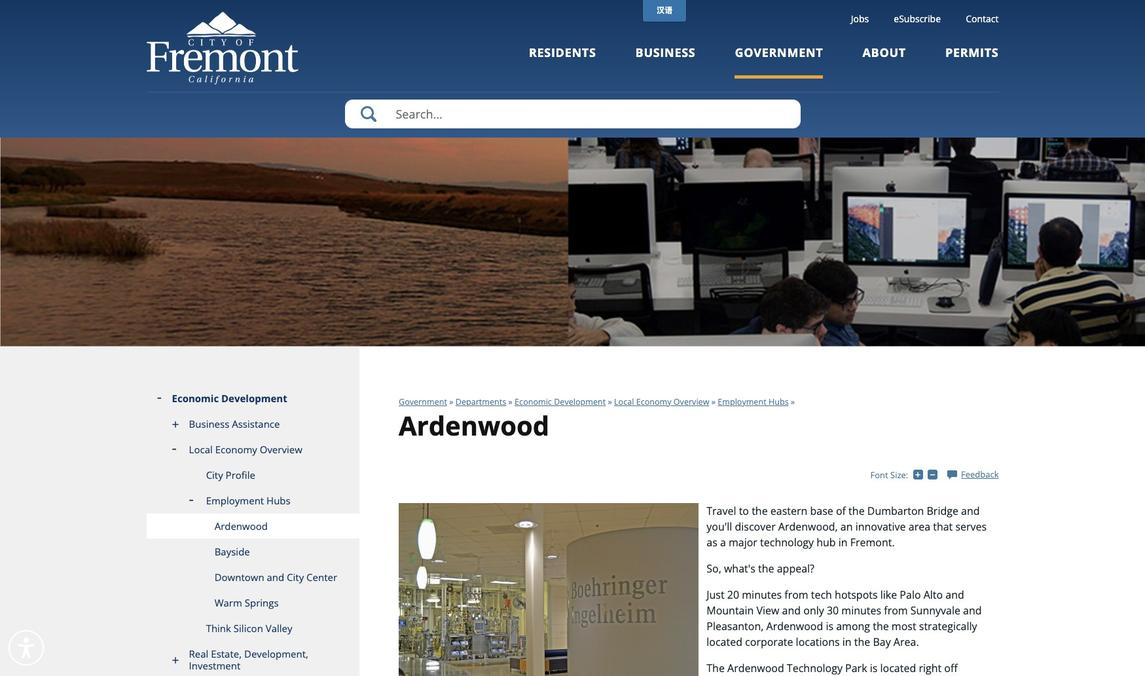 Task type: describe. For each thing, give the bounding box(es) containing it.
business link
[[636, 45, 696, 78]]

springs
[[245, 596, 279, 609]]

you'll
[[707, 519, 733, 534]]

bay
[[874, 635, 891, 649]]

+
[[923, 469, 928, 480]]

is inside the ardenwood technology park is located right off
[[870, 661, 878, 675]]

and right alto
[[946, 587, 965, 602]]

warm
[[215, 596, 242, 609]]

discover
[[735, 519, 776, 534]]

20
[[728, 587, 740, 602]]

profile
[[226, 468, 255, 481]]

+ link
[[914, 469, 928, 480]]

residents link
[[529, 45, 597, 78]]

appeal?
[[777, 561, 815, 576]]

0 horizontal spatial economic
[[172, 392, 219, 405]]

assistance
[[232, 417, 280, 430]]

local inside local economy overview link
[[189, 443, 213, 456]]

sunnyvale
[[911, 603, 961, 618]]

0 horizontal spatial local economy overview link
[[146, 437, 360, 462]]

economic development
[[172, 392, 287, 405]]

locations
[[796, 635, 840, 649]]

as
[[707, 535, 718, 549]]

government » departments » economic development » local economy overview » employment hubs ardenwood
[[399, 396, 789, 443]]

the right "to"
[[752, 504, 768, 518]]

residents
[[529, 45, 597, 60]]

palo
[[900, 587, 921, 602]]

travel to the eastern base of the dumbarton bridge and you'll discover ardenwood, an innovative area that serves as a major technology hub in fremont.
[[707, 504, 987, 549]]

about
[[863, 45, 907, 60]]

- link
[[928, 469, 941, 480]]

only
[[804, 603, 825, 618]]

permits link
[[946, 45, 999, 78]]

jobs
[[851, 12, 869, 25]]

view
[[757, 603, 780, 618]]

1 » from the left
[[450, 396, 454, 407]]

about link
[[863, 45, 907, 78]]

columnusercontrol3 main content
[[360, 346, 999, 676]]

downtown and city center link
[[146, 565, 360, 590]]

development,
[[244, 647, 309, 660]]

base
[[811, 504, 834, 518]]

real estate, development, investment
[[189, 647, 309, 672]]

employment hubs
[[206, 494, 291, 507]]

technology
[[761, 535, 814, 549]]

located inside the ardenwood technology park is located right off
[[881, 661, 917, 675]]

0 vertical spatial from
[[785, 587, 809, 602]]

size:
[[891, 469, 909, 481]]

off
[[945, 661, 958, 675]]

right
[[919, 661, 942, 675]]

economy inside government » departments » economic development » local economy overview » employment hubs ardenwood
[[637, 396, 672, 407]]

1 vertical spatial employment hubs link
[[146, 488, 360, 513]]

just
[[707, 587, 725, 602]]

bayside link
[[146, 539, 360, 565]]

among
[[837, 619, 871, 633]]

that
[[934, 519, 953, 534]]

1 horizontal spatial from
[[885, 603, 908, 618]]

business for business
[[636, 45, 696, 60]]

employment inside government » departments » economic development » local economy overview » employment hubs ardenwood
[[718, 396, 767, 407]]

bayside
[[215, 545, 250, 558]]

bridge
[[927, 504, 959, 518]]

strategically
[[920, 619, 978, 633]]

1 horizontal spatial local economy overview link
[[614, 396, 710, 407]]

1 horizontal spatial minutes
[[842, 603, 882, 618]]

warm springs
[[215, 596, 279, 609]]

overview inside local economy overview link
[[260, 443, 303, 456]]

0 horizontal spatial economy
[[215, 443, 257, 456]]

fremont.
[[851, 535, 895, 549]]

most
[[892, 619, 917, 633]]

so, what's the appeal?
[[707, 561, 815, 576]]

the up bay
[[873, 619, 889, 633]]

corporate
[[746, 635, 794, 649]]

alto
[[924, 587, 944, 602]]

contact
[[966, 12, 999, 25]]

think silicon valley link
[[146, 616, 360, 641]]

silicon
[[234, 622, 263, 635]]

departments
[[456, 396, 507, 407]]

estate,
[[211, 647, 242, 660]]

and up strategically
[[964, 603, 982, 618]]

permits
[[946, 45, 999, 60]]

center
[[307, 570, 337, 584]]

the ardenwood technology park is located right off
[[399, 661, 998, 676]]

font size:
[[871, 469, 909, 481]]

business for business assistance
[[189, 417, 230, 430]]

0 vertical spatial minutes
[[742, 587, 782, 602]]

valley
[[266, 622, 293, 635]]

hotspots
[[835, 587, 878, 602]]

contact link
[[966, 12, 999, 25]]

jobs link
[[851, 12, 869, 25]]

area.
[[894, 635, 920, 649]]



Task type: vqa. For each thing, say whether or not it's contained in the screenshot.
with
no



Task type: locate. For each thing, give the bounding box(es) containing it.
1 horizontal spatial economic
[[515, 396, 552, 407]]

0 horizontal spatial economic development link
[[146, 386, 360, 411]]

in inside travel to the eastern base of the dumbarton bridge and you'll discover ardenwood, an innovative area that serves as a major technology hub in fremont.
[[839, 535, 848, 549]]

city left profile
[[206, 468, 223, 481]]

and up springs
[[267, 570, 284, 584]]

font
[[871, 469, 889, 481]]

ardenwood inside "just 20 minutes from tech hotspots like palo alto and mountain view and only 30 minutes from sunnyvale and pleasanton, ardenwood is among the most strategically located corporate locations in the bay area."
[[767, 619, 824, 633]]

is down "30"
[[826, 619, 834, 633]]

a
[[721, 535, 726, 549]]

0 horizontal spatial government link
[[399, 396, 447, 407]]

0 horizontal spatial located
[[707, 635, 743, 649]]

esubscribe
[[894, 12, 941, 25]]

downtown and city center
[[215, 570, 337, 584]]

Search text field
[[345, 100, 801, 128]]

local inside government » departments » economic development » local economy overview » employment hubs ardenwood
[[614, 396, 634, 407]]

1 horizontal spatial overview
[[674, 396, 710, 407]]

the right of
[[849, 504, 865, 518]]

city profile
[[206, 468, 255, 481]]

development
[[221, 392, 287, 405], [554, 396, 606, 407]]

1 horizontal spatial employment
[[718, 396, 767, 407]]

serves
[[956, 519, 987, 534]]

is right park
[[870, 661, 878, 675]]

1 vertical spatial government
[[399, 396, 447, 407]]

the down the among at bottom
[[855, 635, 871, 649]]

in down "an"
[[839, 535, 848, 549]]

0 vertical spatial government
[[735, 45, 824, 60]]

economic development link
[[146, 386, 360, 411], [515, 396, 606, 407]]

0 horizontal spatial employment hubs link
[[146, 488, 360, 513]]

real estate, development, investment link
[[146, 641, 360, 676]]

1 vertical spatial in
[[843, 635, 852, 649]]

»
[[450, 396, 454, 407], [509, 396, 513, 407], [608, 396, 612, 407], [712, 396, 716, 407]]

0 horizontal spatial is
[[826, 619, 834, 633]]

1 vertical spatial city
[[287, 570, 304, 584]]

located down pleasanton,
[[707, 635, 743, 649]]

0 vertical spatial local economy overview link
[[614, 396, 710, 407]]

local
[[614, 396, 634, 407], [189, 443, 213, 456]]

travel
[[707, 504, 737, 518]]

government
[[735, 45, 824, 60], [399, 396, 447, 407]]

business assistance link
[[146, 411, 360, 437]]

real
[[189, 647, 209, 660]]

located inside "just 20 minutes from tech hotspots like palo alto and mountain view and only 30 minutes from sunnyvale and pleasanton, ardenwood is among the most strategically located corporate locations in the bay area."
[[707, 635, 743, 649]]

0 horizontal spatial business
[[189, 417, 230, 430]]

-
[[938, 469, 941, 480]]

0 vertical spatial located
[[707, 635, 743, 649]]

employment inside employment hubs link
[[206, 494, 264, 507]]

hubs inside government » departments » economic development » local economy overview » employment hubs ardenwood
[[769, 396, 789, 407]]

0 horizontal spatial local
[[189, 443, 213, 456]]

0 horizontal spatial hubs
[[267, 494, 291, 507]]

1 horizontal spatial government
[[735, 45, 824, 60]]

economic inside government » departments » economic development » local economy overview » employment hubs ardenwood
[[515, 396, 552, 407]]

city
[[206, 468, 223, 481], [287, 570, 304, 584]]

so,
[[707, 561, 722, 576]]

1 horizontal spatial economy
[[637, 396, 672, 407]]

0 vertical spatial city
[[206, 468, 223, 481]]

1 horizontal spatial located
[[881, 661, 917, 675]]

ardenwood,
[[779, 519, 838, 534]]

economic right departments link
[[515, 396, 552, 407]]

1 vertical spatial economy
[[215, 443, 257, 456]]

government for government » departments » economic development » local economy overview » employment hubs ardenwood
[[399, 396, 447, 407]]

3 » from the left
[[608, 396, 612, 407]]

1 vertical spatial minutes
[[842, 603, 882, 618]]

0 vertical spatial government link
[[735, 45, 824, 78]]

government link inside columnusercontrol3 main content
[[399, 396, 447, 407]]

1 vertical spatial is
[[870, 661, 878, 675]]

1 vertical spatial local
[[189, 443, 213, 456]]

major
[[729, 535, 758, 549]]

just 20 minutes from tech hotspots like palo alto and mountain view and only 30 minutes from sunnyvale and pleasanton, ardenwood is among the most strategically located corporate locations in the bay area.
[[707, 587, 982, 649]]

font size: link
[[871, 469, 909, 481]]

economic
[[172, 392, 219, 405], [515, 396, 552, 407]]

think
[[206, 622, 231, 635]]

from up only
[[785, 587, 809, 602]]

1 vertical spatial from
[[885, 603, 908, 618]]

overview
[[674, 396, 710, 407], [260, 443, 303, 456]]

city inside "link"
[[287, 570, 304, 584]]

local economy overview
[[189, 443, 303, 456]]

and inside "link"
[[267, 570, 284, 584]]

what's
[[725, 561, 756, 576]]

government for government
[[735, 45, 824, 60]]

development inside government » departments » economic development » local economy overview » employment hubs ardenwood
[[554, 396, 606, 407]]

0 vertical spatial employment
[[718, 396, 767, 407]]

0 horizontal spatial minutes
[[742, 587, 782, 602]]

0 vertical spatial business
[[636, 45, 696, 60]]

of
[[837, 504, 846, 518]]

0 vertical spatial is
[[826, 619, 834, 633]]

1 horizontal spatial city
[[287, 570, 304, 584]]

minutes
[[742, 587, 782, 602], [842, 603, 882, 618]]

park
[[846, 661, 868, 675]]

from down like
[[885, 603, 908, 618]]

1 vertical spatial business
[[189, 417, 230, 430]]

in
[[839, 535, 848, 549], [843, 635, 852, 649]]

departments link
[[456, 396, 507, 407]]

1 vertical spatial overview
[[260, 443, 303, 456]]

minutes up "view"
[[742, 587, 782, 602]]

government inside government » departments » economic development » local economy overview » employment hubs ardenwood
[[399, 396, 447, 407]]

hub
[[817, 535, 836, 549]]

in down the among at bottom
[[843, 635, 852, 649]]

0 vertical spatial hubs
[[769, 396, 789, 407]]

0 horizontal spatial from
[[785, 587, 809, 602]]

city profile link
[[146, 462, 360, 488]]

hubs
[[769, 396, 789, 407], [267, 494, 291, 507]]

1 horizontal spatial economic development link
[[515, 396, 606, 407]]

and inside travel to the eastern base of the dumbarton bridge and you'll discover ardenwood, an innovative area that serves as a major technology hub in fremont.
[[962, 504, 980, 518]]

0 vertical spatial local
[[614, 396, 634, 407]]

mountain
[[707, 603, 754, 618]]

1 vertical spatial employment
[[206, 494, 264, 507]]

esubscribe link
[[894, 12, 941, 25]]

located down area. at right
[[881, 661, 917, 675]]

0 vertical spatial employment hubs link
[[718, 396, 789, 407]]

business
[[636, 45, 696, 60], [189, 417, 230, 430]]

1 vertical spatial hubs
[[267, 494, 291, 507]]

is inside "just 20 minutes from tech hotspots like palo alto and mountain view and only 30 minutes from sunnyvale and pleasanton, ardenwood is among the most strategically located corporate locations in the bay area."
[[826, 619, 834, 633]]

minutes down hotspots
[[842, 603, 882, 618]]

0 vertical spatial in
[[839, 535, 848, 549]]

warm springs link
[[146, 590, 360, 616]]

and left only
[[783, 603, 801, 618]]

business assistance
[[189, 417, 280, 430]]

1 horizontal spatial development
[[554, 396, 606, 407]]

local economy overview link
[[614, 396, 710, 407], [146, 437, 360, 462]]

an
[[841, 519, 853, 534]]

0 vertical spatial overview
[[674, 396, 710, 407]]

1 vertical spatial local economy overview link
[[146, 437, 360, 462]]

0 horizontal spatial overview
[[260, 443, 303, 456]]

think silicon valley
[[206, 622, 293, 635]]

the right what's
[[759, 561, 775, 576]]

0 vertical spatial economy
[[637, 396, 672, 407]]

area
[[909, 519, 931, 534]]

to
[[739, 504, 749, 518]]

economy
[[637, 396, 672, 407], [215, 443, 257, 456]]

like
[[881, 587, 898, 602]]

1 horizontal spatial local
[[614, 396, 634, 407]]

1 vertical spatial government link
[[399, 396, 447, 407]]

dumbarton
[[868, 504, 925, 518]]

1 horizontal spatial employment hubs link
[[718, 396, 789, 407]]

technology
[[787, 661, 843, 675]]

economic up business assistance
[[172, 392, 219, 405]]

image of san francisco bay water at sunset and an image of people at apple computers image
[[0, 138, 1146, 346]]

in inside "just 20 minutes from tech hotspots like palo alto and mountain view and only 30 minutes from sunnyvale and pleasanton, ardenwood is among the most strategically located corporate locations in the bay area."
[[843, 635, 852, 649]]

1 vertical spatial located
[[881, 661, 917, 675]]

innovative
[[856, 519, 906, 534]]

1 horizontal spatial government link
[[735, 45, 824, 78]]

1 horizontal spatial is
[[870, 661, 878, 675]]

ardenwood inside government » departments » economic development » local economy overview » employment hubs ardenwood
[[399, 407, 550, 443]]

and up serves
[[962, 504, 980, 518]]

pleasanton,
[[707, 619, 764, 633]]

0 horizontal spatial city
[[206, 468, 223, 481]]

4 » from the left
[[712, 396, 716, 407]]

the
[[752, 504, 768, 518], [849, 504, 865, 518], [759, 561, 775, 576], [873, 619, 889, 633], [855, 635, 871, 649]]

0 horizontal spatial development
[[221, 392, 287, 405]]

1 horizontal spatial hubs
[[769, 396, 789, 407]]

downtown
[[215, 570, 264, 584]]

overview inside government » departments » economic development » local economy overview » employment hubs ardenwood
[[674, 396, 710, 407]]

0 horizontal spatial government
[[399, 396, 447, 407]]

ardenwood link
[[146, 513, 360, 539]]

0 horizontal spatial employment
[[206, 494, 264, 507]]

ardenwood inside the ardenwood technology park is located right off
[[728, 661, 785, 675]]

1 horizontal spatial business
[[636, 45, 696, 60]]

city left center
[[287, 570, 304, 584]]

feedback link
[[948, 468, 999, 480]]

investment
[[189, 659, 241, 672]]

the
[[707, 661, 725, 675]]

located
[[707, 635, 743, 649], [881, 661, 917, 675]]

ardenwood
[[399, 407, 550, 443], [215, 519, 268, 532], [767, 619, 824, 633], [728, 661, 785, 675]]

government link
[[735, 45, 824, 78], [399, 396, 447, 407]]

30
[[827, 603, 839, 618]]

eastern
[[771, 504, 808, 518]]

2 » from the left
[[509, 396, 513, 407]]



